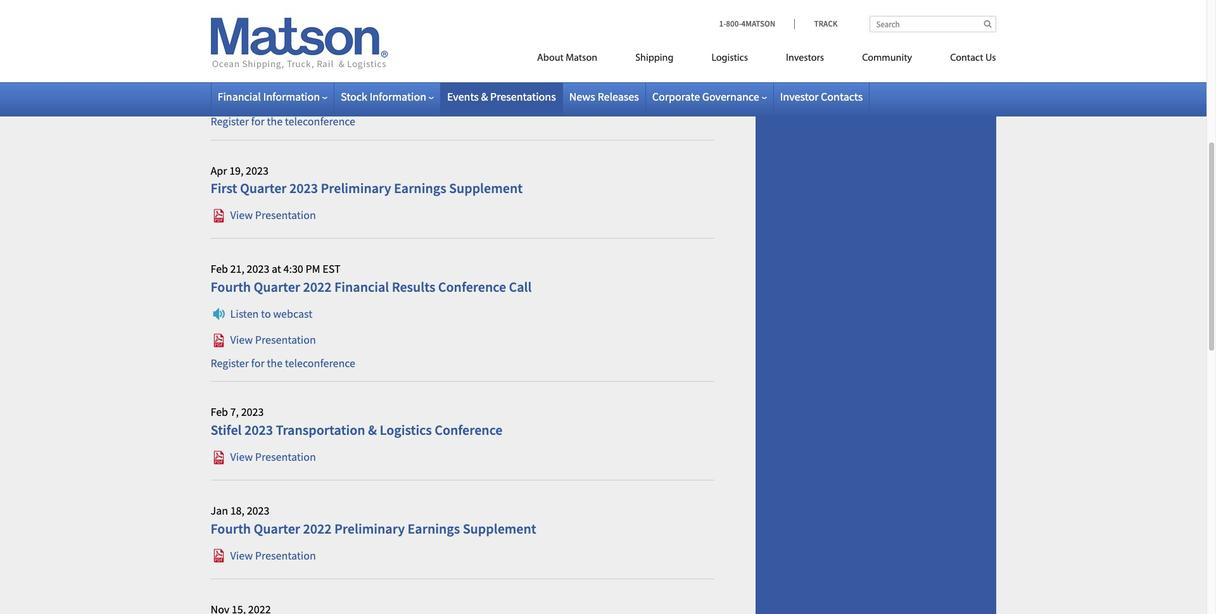 Task type: describe. For each thing, give the bounding box(es) containing it.
feb 21, 2023 at 4:30 pm est fourth quarter 2022 financial results conference call
[[211, 262, 532, 296]]

events
[[447, 89, 479, 104]]

community
[[862, 53, 912, 63]]

stifel
[[211, 421, 242, 439]]

1 view presentation link from the top
[[211, 91, 316, 105]]

teleconference for 2023
[[285, 114, 355, 128]]

to for first
[[261, 64, 271, 79]]

view inside fourth quarter 2022 financial results conference call article
[[230, 333, 253, 347]]

track
[[814, 18, 838, 29]]

view presentation for 2023
[[230, 208, 316, 222]]

presentation inside fourth quarter 2022 financial results conference call article
[[255, 333, 316, 347]]

events & presentations
[[447, 89, 556, 104]]

stock
[[341, 89, 367, 104]]

view presentation link inside fourth quarter 2022 financial results conference call article
[[211, 333, 316, 347]]

stock information
[[341, 89, 426, 104]]

contacts
[[821, 89, 863, 104]]

news releases link
[[569, 89, 639, 104]]

may 4, 2023 at 4:30 pm edt first quarter 2023 financial results conference call
[[211, 20, 518, 54]]

track link
[[795, 18, 838, 29]]

edt
[[319, 20, 338, 34]]

conference for first quarter 2023 financial results conference call
[[425, 36, 493, 54]]

logistics link
[[693, 47, 767, 73]]

matson
[[566, 53, 598, 63]]

1-800-4matson link
[[719, 18, 795, 29]]

apr 19, 2023 first quarter 2023 preliminary earnings supplement
[[211, 163, 523, 197]]

contact
[[950, 53, 984, 63]]

at for 2022
[[272, 262, 281, 276]]

contact us link
[[931, 47, 996, 73]]

us
[[986, 53, 996, 63]]

fourth quarter 2022 preliminary earnings supplement article
[[211, 494, 714, 580]]

2023 inside the "feb 21, 2023 at 4:30 pm est fourth quarter 2022 financial results conference call"
[[247, 262, 270, 276]]

transportation
[[276, 421, 365, 439]]

information for stock information
[[370, 89, 426, 104]]

news
[[569, 89, 595, 104]]

pm for 2023
[[302, 20, 317, 34]]

listen to webcast for 2023
[[230, 64, 313, 79]]

register for the teleconference link for 2022
[[211, 356, 355, 370]]

stock information link
[[341, 89, 434, 104]]

view presentation link for first
[[211, 208, 316, 222]]

results for 2023
[[378, 36, 422, 54]]

governance
[[702, 89, 759, 104]]

contact us
[[950, 53, 996, 63]]

4:30 for 2022
[[284, 262, 303, 276]]

view presentation link for stifel
[[211, 450, 316, 464]]

register for the teleconference for 2022
[[211, 356, 355, 370]]

view for stifel
[[230, 450, 253, 464]]

& inside feb 7, 2023 stifel 2023 transportation & logistics conference
[[368, 421, 377, 439]]

investor contacts
[[780, 89, 863, 104]]

corporate governance
[[652, 89, 759, 104]]

pm for 2022
[[306, 262, 320, 276]]

releases
[[598, 89, 639, 104]]

apr
[[211, 163, 227, 178]]

conference inside feb 7, 2023 stifel 2023 transportation & logistics conference
[[435, 421, 503, 439]]

financial for 2023
[[321, 36, 375, 54]]

presentations
[[490, 89, 556, 104]]

view for fourth
[[230, 548, 253, 563]]

logistics inside feb 7, 2023 stifel 2023 transportation & logistics conference
[[380, 421, 432, 439]]

shipping
[[636, 53, 674, 63]]

community link
[[843, 47, 931, 73]]

register for the teleconference for 2023
[[211, 114, 355, 128]]

results for 2022
[[392, 278, 436, 296]]

preliminary for 2023
[[321, 179, 391, 197]]

7,
[[230, 405, 239, 420]]

conference for fourth quarter 2022 financial results conference call
[[438, 278, 506, 296]]

call for fourth quarter 2022 financial results conference call
[[509, 278, 532, 296]]

1-800-4matson
[[719, 18, 776, 29]]

view presentation inside fourth quarter 2022 financial results conference call article
[[230, 333, 316, 347]]

the for 2023
[[267, 114, 283, 128]]

feb 7, 2023 stifel 2023 transportation & logistics conference
[[211, 405, 503, 439]]

corporate
[[652, 89, 700, 104]]

earnings for 2022
[[408, 520, 460, 538]]

financial information link
[[218, 89, 328, 104]]

register for first
[[211, 114, 249, 128]]

financial for 2022
[[335, 278, 389, 296]]

feb for at
[[211, 262, 228, 276]]

supplement for fourth quarter 2022 preliminary earnings supplement
[[463, 520, 536, 538]]

information for financial information
[[263, 89, 320, 104]]



Task type: vqa. For each thing, say whether or not it's contained in the screenshot.
. for For
no



Task type: locate. For each thing, give the bounding box(es) containing it.
feb for stifel
[[211, 405, 228, 420]]

to
[[261, 64, 271, 79], [261, 306, 271, 321]]

view presentation inside fourth quarter 2022 preliminary earnings supplement article
[[230, 548, 316, 563]]

1 vertical spatial conference
[[438, 278, 506, 296]]

est
[[323, 262, 341, 276]]

at for 2023
[[268, 20, 277, 34]]

1 vertical spatial supplement
[[463, 520, 536, 538]]

2022
[[303, 278, 332, 296], [303, 520, 332, 538]]

teleconference inside fourth quarter 2022 financial results conference call article
[[285, 356, 355, 370]]

fourth
[[211, 278, 251, 296], [211, 520, 251, 538]]

register for the teleconference inside fourth quarter 2022 financial results conference call article
[[211, 356, 355, 370]]

listen to webcast inside fourth quarter 2022 financial results conference call article
[[230, 306, 313, 321]]

supplement for first quarter 2023 preliminary earnings supplement
[[449, 179, 523, 197]]

listen up financial information
[[230, 64, 259, 79]]

0 vertical spatial preliminary
[[321, 179, 391, 197]]

1 vertical spatial logistics
[[380, 421, 432, 439]]

first inside apr 19, 2023 first quarter 2023 preliminary earnings supplement
[[211, 179, 237, 197]]

2 register for the teleconference from the top
[[211, 356, 355, 370]]

investors
[[786, 53, 824, 63]]

financial inside the "feb 21, 2023 at 4:30 pm est fourth quarter 2022 financial results conference call"
[[335, 278, 389, 296]]

1 vertical spatial for
[[251, 356, 265, 370]]

0 vertical spatial teleconference
[[285, 114, 355, 128]]

first inside may 4, 2023 at 4:30 pm edt first quarter 2023 financial results conference call
[[211, 36, 237, 54]]

teleconference inside the "first quarter 2023 financial results conference call" article
[[285, 114, 355, 128]]

1 vertical spatial 4:30
[[284, 262, 303, 276]]

21,
[[230, 262, 245, 276]]

register inside the "first quarter 2023 financial results conference call" article
[[211, 114, 249, 128]]

for
[[251, 114, 265, 128], [251, 356, 265, 370]]

listen to webcast
[[230, 64, 313, 79], [230, 306, 313, 321]]

1 vertical spatial register for the teleconference link
[[211, 356, 355, 370]]

view inside first quarter 2023 preliminary earnings supplement article
[[230, 208, 253, 222]]

jan 18, 2023 fourth quarter 2022 preliminary earnings supplement
[[211, 504, 536, 538]]

register down financial information
[[211, 114, 249, 128]]

investor contacts link
[[780, 89, 863, 104]]

& right events
[[481, 89, 488, 104]]

0 vertical spatial listen to webcast link
[[211, 64, 313, 79]]

register for the teleconference inside the "first quarter 2023 financial results conference call" article
[[211, 114, 355, 128]]

1 feb from the top
[[211, 262, 228, 276]]

0 vertical spatial webcast
[[273, 64, 313, 79]]

listen for fourth
[[230, 306, 259, 321]]

1 vertical spatial preliminary
[[335, 520, 405, 538]]

&
[[481, 89, 488, 104], [368, 421, 377, 439]]

1 register for the teleconference link from the top
[[211, 114, 355, 128]]

feb left 7,
[[211, 405, 228, 420]]

1 vertical spatial financial
[[218, 89, 261, 104]]

1 vertical spatial listen to webcast
[[230, 306, 313, 321]]

4:30 left edt
[[280, 20, 300, 34]]

0 horizontal spatial information
[[263, 89, 320, 104]]

2022 inside jan 18, 2023 fourth quarter 2022 preliminary earnings supplement
[[303, 520, 332, 538]]

2023 inside jan 18, 2023 fourth quarter 2022 preliminary earnings supplement
[[247, 504, 270, 518]]

2 for from the top
[[251, 356, 265, 370]]

view inside the "first quarter 2023 financial results conference call" article
[[230, 91, 253, 105]]

register for the teleconference link for 2023
[[211, 114, 355, 128]]

2 webcast from the top
[[273, 306, 313, 321]]

listen to webcast link down 21, on the left of page
[[211, 306, 313, 321]]

1 view from the top
[[230, 91, 253, 105]]

at right 4,
[[268, 20, 277, 34]]

0 vertical spatial for
[[251, 114, 265, 128]]

register for fourth
[[211, 356, 249, 370]]

5 view presentation link from the top
[[211, 548, 316, 563]]

webcast inside fourth quarter 2022 financial results conference call article
[[273, 306, 313, 321]]

1 teleconference from the top
[[285, 114, 355, 128]]

view presentation link
[[211, 91, 316, 105], [211, 208, 316, 222], [211, 333, 316, 347], [211, 450, 316, 464], [211, 548, 316, 563]]

events & presentations link
[[447, 89, 556, 104]]

for inside fourth quarter 2022 financial results conference call article
[[251, 356, 265, 370]]

view presentation link inside first quarter 2023 preliminary earnings supplement article
[[211, 208, 316, 222]]

listen
[[230, 64, 259, 79], [230, 306, 259, 321]]

financial inside may 4, 2023 at 4:30 pm edt first quarter 2023 financial results conference call
[[321, 36, 375, 54]]

supplement inside jan 18, 2023 fourth quarter 2022 preliminary earnings supplement
[[463, 520, 536, 538]]

first quarter 2023 financial results conference call link
[[211, 36, 518, 54]]

view presentation link for fourth
[[211, 548, 316, 563]]

0 vertical spatial listen to webcast
[[230, 64, 313, 79]]

presentation inside the "first quarter 2023 financial results conference call" article
[[255, 91, 316, 105]]

3 presentation from the top
[[255, 333, 316, 347]]

fourth quarter 2022 financial results conference call link
[[211, 278, 532, 296]]

1 vertical spatial pm
[[306, 262, 320, 276]]

presentation inside "stifel 2023 transportation & logistics conference" article
[[255, 450, 316, 464]]

first down the 'apr'
[[211, 179, 237, 197]]

feb
[[211, 262, 228, 276], [211, 405, 228, 420]]

fourth down 21, on the left of page
[[211, 278, 251, 296]]

feb inside the "feb 21, 2023 at 4:30 pm est fourth quarter 2022 financial results conference call"
[[211, 262, 228, 276]]

register
[[211, 114, 249, 128], [211, 356, 249, 370]]

call for first quarter 2023 financial results conference call
[[495, 36, 518, 54]]

1 horizontal spatial &
[[481, 89, 488, 104]]

0 vertical spatial at
[[268, 20, 277, 34]]

0 horizontal spatial &
[[368, 421, 377, 439]]

0 horizontal spatial logistics
[[380, 421, 432, 439]]

listen down 21, on the left of page
[[230, 306, 259, 321]]

at inside the "feb 21, 2023 at 4:30 pm est fourth quarter 2022 financial results conference call"
[[272, 262, 281, 276]]

1 webcast from the top
[[273, 64, 313, 79]]

register for the teleconference link
[[211, 114, 355, 128], [211, 356, 355, 370]]

2 register for the teleconference link from the top
[[211, 356, 355, 370]]

0 vertical spatial pm
[[302, 20, 317, 34]]

1 information from the left
[[263, 89, 320, 104]]

listen to webcast link inside the "first quarter 2023 financial results conference call" article
[[211, 64, 313, 79]]

first quarter 2023 financial results conference call article
[[211, 10, 714, 140]]

1 vertical spatial feb
[[211, 405, 228, 420]]

information
[[263, 89, 320, 104], [370, 89, 426, 104]]

register for the teleconference
[[211, 114, 355, 128], [211, 356, 355, 370]]

1 horizontal spatial logistics
[[712, 53, 748, 63]]

webcast inside the "first quarter 2023 financial results conference call" article
[[273, 64, 313, 79]]

1 vertical spatial &
[[368, 421, 377, 439]]

1 first from the top
[[211, 36, 237, 54]]

about matson link
[[518, 47, 617, 73]]

information right the stock
[[370, 89, 426, 104]]

view presentation for 2022
[[230, 548, 316, 563]]

3 view presentation link from the top
[[211, 333, 316, 347]]

preliminary inside jan 18, 2023 fourth quarter 2022 preliminary earnings supplement
[[335, 520, 405, 538]]

2 fourth from the top
[[211, 520, 251, 538]]

fourth down 18,
[[211, 520, 251, 538]]

2 information from the left
[[370, 89, 426, 104]]

1 listen to webcast link from the top
[[211, 64, 313, 79]]

search image
[[984, 20, 992, 28]]

webcast for 2023
[[273, 64, 313, 79]]

1 listen to webcast from the top
[[230, 64, 313, 79]]

conference inside may 4, 2023 at 4:30 pm edt first quarter 2023 financial results conference call
[[425, 36, 493, 54]]

about matson
[[537, 53, 598, 63]]

pm
[[302, 20, 317, 34], [306, 262, 320, 276]]

2 first from the top
[[211, 179, 237, 197]]

1 vertical spatial listen
[[230, 306, 259, 321]]

first quarter 2023 preliminary earnings supplement article
[[211, 153, 714, 239]]

2022 inside the "feb 21, 2023 at 4:30 pm est fourth quarter 2022 financial results conference call"
[[303, 278, 332, 296]]

2 teleconference from the top
[[285, 356, 355, 370]]

listen to webcast link for first
[[211, 64, 313, 79]]

investor
[[780, 89, 819, 104]]

call inside the "feb 21, 2023 at 4:30 pm est fourth quarter 2022 financial results conference call"
[[509, 278, 532, 296]]

view presentation inside the "first quarter 2023 financial results conference call" article
[[230, 91, 316, 105]]

1 vertical spatial the
[[267, 356, 283, 370]]

2 presentation from the top
[[255, 208, 316, 222]]

1 horizontal spatial information
[[370, 89, 426, 104]]

1 vertical spatial register
[[211, 356, 249, 370]]

2 view presentation link from the top
[[211, 208, 316, 222]]

0 vertical spatial &
[[481, 89, 488, 104]]

0 vertical spatial 2022
[[303, 278, 332, 296]]

view presentation
[[230, 91, 316, 105], [230, 208, 316, 222], [230, 333, 316, 347], [230, 450, 316, 464], [230, 548, 316, 563]]

pm left edt
[[302, 20, 317, 34]]

view presentation inside first quarter 2023 preliminary earnings supplement article
[[230, 208, 316, 222]]

4 view presentation from the top
[[230, 450, 316, 464]]

jan
[[211, 504, 228, 518]]

webcast for 2022
[[273, 306, 313, 321]]

5 presentation from the top
[[255, 548, 316, 563]]

first
[[211, 36, 237, 54], [211, 179, 237, 197]]

0 vertical spatial the
[[267, 114, 283, 128]]

stifel 2023 transportation & logistics conference link
[[211, 421, 503, 439]]

view presentation inside "stifel 2023 transportation & logistics conference" article
[[230, 450, 316, 464]]

presentation inside first quarter 2023 preliminary earnings supplement article
[[255, 208, 316, 222]]

0 vertical spatial financial
[[321, 36, 375, 54]]

first down 'may'
[[211, 36, 237, 54]]

0 vertical spatial register for the teleconference
[[211, 114, 355, 128]]

quarter inside may 4, 2023 at 4:30 pm edt first quarter 2023 financial results conference call
[[240, 36, 287, 54]]

stifel 2023 transportation & logistics conference article
[[211, 395, 714, 481]]

feb left 21, on the left of page
[[211, 262, 228, 276]]

0 vertical spatial listen
[[230, 64, 259, 79]]

listen for first
[[230, 64, 259, 79]]

presentation for transportation
[[255, 450, 316, 464]]

800-
[[726, 18, 742, 29]]

4 presentation from the top
[[255, 450, 316, 464]]

0 vertical spatial fourth
[[211, 278, 251, 296]]

1 vertical spatial earnings
[[408, 520, 460, 538]]

0 vertical spatial feb
[[211, 262, 228, 276]]

listen to webcast for 2022
[[230, 306, 313, 321]]

listen to webcast inside the "first quarter 2023 financial results conference call" article
[[230, 64, 313, 79]]

1 the from the top
[[267, 114, 283, 128]]

1 vertical spatial call
[[509, 278, 532, 296]]

0 vertical spatial conference
[[425, 36, 493, 54]]

register inside fourth quarter 2022 financial results conference call article
[[211, 356, 249, 370]]

pm left est in the top of the page
[[306, 262, 320, 276]]

4 view presentation link from the top
[[211, 450, 316, 464]]

Search search field
[[870, 16, 996, 32]]

earnings
[[394, 179, 446, 197], [408, 520, 460, 538]]

1 view presentation from the top
[[230, 91, 316, 105]]

1 listen from the top
[[230, 64, 259, 79]]

4:30
[[280, 20, 300, 34], [284, 262, 303, 276]]

2 listen to webcast from the top
[[230, 306, 313, 321]]

at
[[268, 20, 277, 34], [272, 262, 281, 276]]

1 vertical spatial at
[[272, 262, 281, 276]]

logistics inside top menu 'navigation'
[[712, 53, 748, 63]]

conference inside the "feb 21, 2023 at 4:30 pm est fourth quarter 2022 financial results conference call"
[[438, 278, 506, 296]]

2023
[[243, 20, 266, 34], [289, 36, 318, 54], [246, 163, 269, 178], [289, 179, 318, 197], [247, 262, 270, 276], [241, 405, 264, 420], [244, 421, 273, 439], [247, 504, 270, 518]]

4,
[[232, 20, 241, 34]]

webcast
[[273, 64, 313, 79], [273, 306, 313, 321]]

at right 21, on the left of page
[[272, 262, 281, 276]]

5 view from the top
[[230, 548, 253, 563]]

2 view presentation from the top
[[230, 208, 316, 222]]

call inside may 4, 2023 at 4:30 pm edt first quarter 2023 financial results conference call
[[495, 36, 518, 54]]

1 vertical spatial fourth
[[211, 520, 251, 538]]

pm inside the "feb 21, 2023 at 4:30 pm est fourth quarter 2022 financial results conference call"
[[306, 262, 320, 276]]

2 view from the top
[[230, 208, 253, 222]]

listen inside fourth quarter 2022 financial results conference call article
[[230, 306, 259, 321]]

0 vertical spatial first
[[211, 36, 237, 54]]

1 register for the teleconference from the top
[[211, 114, 355, 128]]

quarter inside the "feb 21, 2023 at 4:30 pm est fourth quarter 2022 financial results conference call"
[[254, 278, 300, 296]]

listen to webcast up the financial information link
[[230, 64, 313, 79]]

earnings inside apr 19, 2023 first quarter 2023 preliminary earnings supplement
[[394, 179, 446, 197]]

5 view presentation from the top
[[230, 548, 316, 563]]

0 vertical spatial results
[[378, 36, 422, 54]]

2 2022 from the top
[[303, 520, 332, 538]]

may
[[211, 20, 230, 34]]

1 vertical spatial results
[[392, 278, 436, 296]]

at inside may 4, 2023 at 4:30 pm edt first quarter 2023 financial results conference call
[[268, 20, 277, 34]]

results inside may 4, 2023 at 4:30 pm edt first quarter 2023 financial results conference call
[[378, 36, 422, 54]]

listen to webcast link inside fourth quarter 2022 financial results conference call article
[[211, 306, 313, 321]]

news releases
[[569, 89, 639, 104]]

None search field
[[870, 16, 996, 32]]

corporate governance link
[[652, 89, 767, 104]]

to inside fourth quarter 2022 financial results conference call article
[[261, 306, 271, 321]]

earnings inside jan 18, 2023 fourth quarter 2022 preliminary earnings supplement
[[408, 520, 460, 538]]

information down matson 'image'
[[263, 89, 320, 104]]

1-
[[719, 18, 726, 29]]

view inside fourth quarter 2022 preliminary earnings supplement article
[[230, 548, 253, 563]]

earnings for 2023
[[394, 179, 446, 197]]

2 vertical spatial conference
[[435, 421, 503, 439]]

1 fourth from the top
[[211, 278, 251, 296]]

4:30 inside may 4, 2023 at 4:30 pm edt first quarter 2023 financial results conference call
[[280, 20, 300, 34]]

presentation for 2022
[[255, 548, 316, 563]]

teleconference for 2022
[[285, 356, 355, 370]]

1 vertical spatial 2022
[[303, 520, 332, 538]]

2 the from the top
[[267, 356, 283, 370]]

0 vertical spatial earnings
[[394, 179, 446, 197]]

4 view from the top
[[230, 450, 253, 464]]

matson image
[[211, 18, 388, 70]]

& right transportation
[[368, 421, 377, 439]]

3 view from the top
[[230, 333, 253, 347]]

to inside the "first quarter 2023 financial results conference call" article
[[261, 64, 271, 79]]

the inside fourth quarter 2022 financial results conference call article
[[267, 356, 283, 370]]

listen to webcast down 21, on the left of page
[[230, 306, 313, 321]]

presentation
[[255, 91, 316, 105], [255, 208, 316, 222], [255, 333, 316, 347], [255, 450, 316, 464], [255, 548, 316, 563]]

presentation inside fourth quarter 2022 preliminary earnings supplement article
[[255, 548, 316, 563]]

teleconference
[[285, 114, 355, 128], [285, 356, 355, 370]]

fourth inside the "feb 21, 2023 at 4:30 pm est fourth quarter 2022 financial results conference call"
[[211, 278, 251, 296]]

fourth inside jan 18, 2023 fourth quarter 2022 preliminary earnings supplement
[[211, 520, 251, 538]]

1 vertical spatial register for the teleconference
[[211, 356, 355, 370]]

1 vertical spatial to
[[261, 306, 271, 321]]

fourth quarter 2022 financial results conference call article
[[211, 252, 714, 382]]

feb inside feb 7, 2023 stifel 2023 transportation & logistics conference
[[211, 405, 228, 420]]

4:30 left est in the top of the page
[[284, 262, 303, 276]]

19,
[[229, 163, 244, 178]]

view for first
[[230, 208, 253, 222]]

about
[[537, 53, 564, 63]]

conference
[[425, 36, 493, 54], [438, 278, 506, 296], [435, 421, 503, 439]]

view inside "stifel 2023 transportation & logistics conference" article
[[230, 450, 253, 464]]

preliminary for 2022
[[335, 520, 405, 538]]

1 for from the top
[[251, 114, 265, 128]]

call
[[495, 36, 518, 54], [509, 278, 532, 296]]

3 view presentation from the top
[[230, 333, 316, 347]]

2 feb from the top
[[211, 405, 228, 420]]

register up 7,
[[211, 356, 249, 370]]

0 vertical spatial supplement
[[449, 179, 523, 197]]

2 register from the top
[[211, 356, 249, 370]]

2 vertical spatial financial
[[335, 278, 389, 296]]

4matson
[[742, 18, 776, 29]]

shipping link
[[617, 47, 693, 73]]

first quarter 2023 preliminary earnings supplement link
[[211, 179, 523, 197]]

logistics
[[712, 53, 748, 63], [380, 421, 432, 439]]

the
[[267, 114, 283, 128], [267, 356, 283, 370]]

1 vertical spatial teleconference
[[285, 356, 355, 370]]

the for 2022
[[267, 356, 283, 370]]

supplement
[[449, 179, 523, 197], [463, 520, 536, 538]]

fourth quarter 2022 preliminary earnings supplement link
[[211, 520, 536, 538]]

0 vertical spatial 4:30
[[280, 20, 300, 34]]

quarter
[[240, 36, 287, 54], [240, 179, 287, 197], [254, 278, 300, 296], [254, 520, 300, 538]]

view presentation for transportation
[[230, 450, 316, 464]]

1 to from the top
[[261, 64, 271, 79]]

view presentation link inside "stifel 2023 transportation & logistics conference" article
[[211, 450, 316, 464]]

0 vertical spatial call
[[495, 36, 518, 54]]

quarter inside jan 18, 2023 fourth quarter 2022 preliminary earnings supplement
[[254, 520, 300, 538]]

supplement inside apr 19, 2023 first quarter 2023 preliminary earnings supplement
[[449, 179, 523, 197]]

0 vertical spatial logistics
[[712, 53, 748, 63]]

presentation for 2023
[[255, 208, 316, 222]]

results
[[378, 36, 422, 54], [392, 278, 436, 296]]

listen to webcast link for fourth
[[211, 306, 313, 321]]

1 vertical spatial webcast
[[273, 306, 313, 321]]

for for fourth
[[251, 356, 265, 370]]

listen to webcast link up financial information
[[211, 64, 313, 79]]

for for first
[[251, 114, 265, 128]]

results inside the "feb 21, 2023 at 4:30 pm est fourth quarter 2022 financial results conference call"
[[392, 278, 436, 296]]

18,
[[230, 504, 245, 518]]

preliminary inside apr 19, 2023 first quarter 2023 preliminary earnings supplement
[[321, 179, 391, 197]]

1 register from the top
[[211, 114, 249, 128]]

1 vertical spatial first
[[211, 179, 237, 197]]

top menu navigation
[[480, 47, 996, 73]]

1 2022 from the top
[[303, 278, 332, 296]]

listen inside the "first quarter 2023 financial results conference call" article
[[230, 64, 259, 79]]

4:30 for 2023
[[280, 20, 300, 34]]

1 vertical spatial listen to webcast link
[[211, 306, 313, 321]]

2 listen from the top
[[230, 306, 259, 321]]

0 vertical spatial to
[[261, 64, 271, 79]]

to for fourth
[[261, 306, 271, 321]]

1 presentation from the top
[[255, 91, 316, 105]]

preliminary
[[321, 179, 391, 197], [335, 520, 405, 538]]

pm inside may 4, 2023 at 4:30 pm edt first quarter 2023 financial results conference call
[[302, 20, 317, 34]]

2 listen to webcast link from the top
[[211, 306, 313, 321]]

the inside article
[[267, 114, 283, 128]]

financial information
[[218, 89, 320, 104]]

for inside the "first quarter 2023 financial results conference call" article
[[251, 114, 265, 128]]

listen to webcast link
[[211, 64, 313, 79], [211, 306, 313, 321]]

2 to from the top
[[261, 306, 271, 321]]

financial
[[321, 36, 375, 54], [218, 89, 261, 104], [335, 278, 389, 296]]

view
[[230, 91, 253, 105], [230, 208, 253, 222], [230, 333, 253, 347], [230, 450, 253, 464], [230, 548, 253, 563]]

0 vertical spatial register for the teleconference link
[[211, 114, 355, 128]]

4:30 inside the "feb 21, 2023 at 4:30 pm est fourth quarter 2022 financial results conference call"
[[284, 262, 303, 276]]

0 vertical spatial register
[[211, 114, 249, 128]]

quarter inside apr 19, 2023 first quarter 2023 preliminary earnings supplement
[[240, 179, 287, 197]]

investors link
[[767, 47, 843, 73]]



